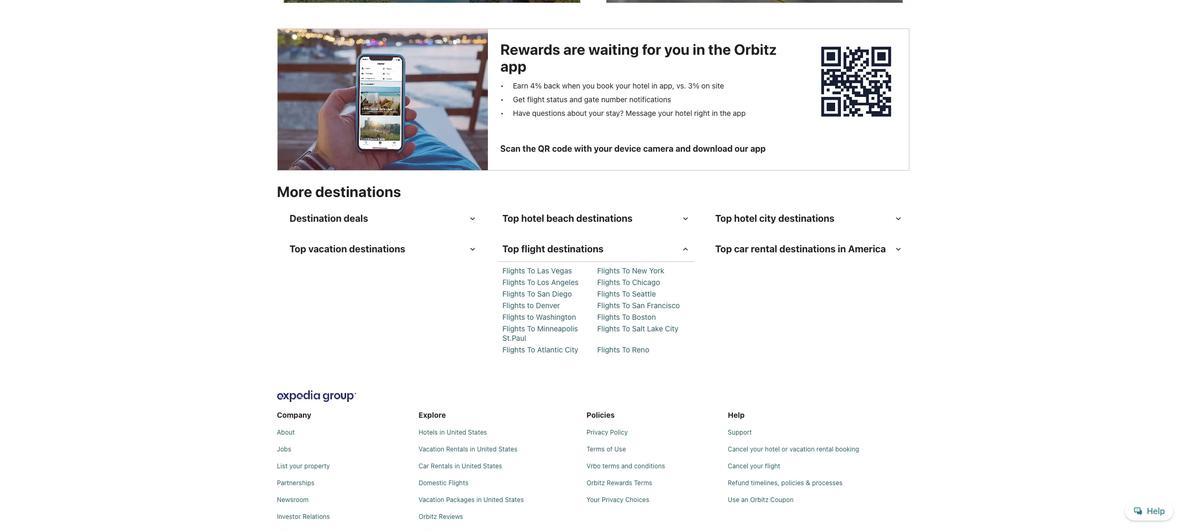 Task type: vqa. For each thing, say whether or not it's contained in the screenshot.
Explore stays in trending destinations main content
no



Task type: locate. For each thing, give the bounding box(es) containing it.
2 vertical spatial the
[[523, 144, 536, 154]]

get flight status and gate number notifications
[[513, 95, 672, 104]]

privacy
[[587, 429, 609, 437], [602, 496, 624, 504]]

to
[[527, 266, 536, 275], [622, 266, 630, 275], [527, 278, 536, 287], [622, 278, 630, 287], [527, 290, 536, 299], [622, 290, 630, 299], [622, 301, 630, 310], [622, 313, 630, 322], [527, 324, 536, 333], [622, 324, 630, 333], [527, 346, 536, 355], [622, 346, 630, 355]]

0 vertical spatial san
[[538, 290, 550, 299]]

0 horizontal spatial terms
[[587, 446, 605, 454]]

to inside flights to seattle flights to denver
[[622, 290, 630, 299]]

get flight status and gate number notifications list item
[[501, 95, 786, 105]]

top left beach
[[503, 213, 519, 224]]

flights to minneapolis st.paul link
[[503, 324, 596, 343]]

0 horizontal spatial and
[[570, 95, 582, 104]]

vacation inside vacation packages in united states "link"
[[419, 496, 445, 504]]

destinations
[[315, 183, 401, 201], [577, 213, 633, 224], [779, 213, 835, 224], [349, 244, 406, 255], [548, 244, 604, 255], [780, 244, 836, 255]]

flights to san diego link
[[503, 290, 596, 299]]

flights to new york flights to los angeles
[[503, 266, 665, 287]]

small image
[[468, 245, 477, 254], [894, 245, 903, 254]]

vacation right or
[[790, 446, 815, 454]]

top vacation destinations button
[[283, 237, 484, 262]]

list containing earn 4% back when you book your hotel in app, vs. 3% on site
[[501, 75, 795, 118]]

small image inside top hotel city destinations dropdown button
[[894, 214, 903, 224]]

small image inside top flight destinations dropdown button
[[681, 245, 690, 254]]

list
[[501, 75, 795, 118], [277, 387, 918, 531], [277, 425, 415, 531], [419, 425, 583, 531], [587, 425, 724, 505], [728, 425, 918, 505]]

san down flights to seattle link
[[632, 301, 645, 310]]

vacation rentals in united states link
[[419, 446, 583, 454]]

washington
[[536, 313, 576, 322]]

rewards are waiting for you in the orbitz app region
[[501, 41, 795, 158]]

policies
[[782, 480, 805, 487]]

flight down 4% at the top left
[[527, 95, 545, 104]]

0 vertical spatial and
[[570, 95, 582, 104]]

small image inside top hotel beach destinations dropdown button
[[681, 214, 690, 224]]

rentals for vacation
[[446, 446, 468, 454]]

states for vacation rentals in united states
[[499, 446, 518, 454]]

orbitz inside policies list item
[[587, 480, 605, 487]]

0 vertical spatial rental
[[751, 244, 778, 255]]

rewards up your privacy choices
[[607, 480, 633, 487]]

0 horizontal spatial app
[[501, 58, 527, 75]]

1 to from the top
[[527, 301, 534, 310]]

camera
[[644, 144, 674, 154]]

vacation
[[419, 446, 445, 454], [419, 496, 445, 504]]

destinations inside top hotel beach destinations dropdown button
[[577, 213, 633, 224]]

the left qr at top left
[[523, 144, 536, 154]]

refund timelines, policies & processes
[[728, 480, 843, 487]]

top car rental destinations in america button
[[709, 237, 910, 262]]

0 horizontal spatial rewards
[[501, 41, 561, 58]]

destinations inside top vacation destinations dropdown button
[[349, 244, 406, 255]]

terms up choices at the bottom right of the page
[[634, 480, 653, 487]]

san inside flights to san francisco flights to washington
[[632, 301, 645, 310]]

app right our at the right of page
[[751, 144, 766, 154]]

app inside have questions about your stay? message your hotel right in the app list item
[[733, 109, 746, 118]]

to down flights to seattle link
[[622, 301, 630, 310]]

1 horizontal spatial vacation
[[790, 446, 815, 454]]

small image inside destination deals dropdown button
[[468, 214, 477, 224]]

0 horizontal spatial use
[[615, 446, 626, 454]]

2 vertical spatial app
[[751, 144, 766, 154]]

orbitz inside help list item
[[751, 496, 769, 504]]

status
[[547, 95, 568, 104]]

in
[[693, 41, 706, 58], [652, 81, 658, 90], [712, 109, 718, 118], [838, 244, 847, 255], [440, 429, 445, 437], [470, 446, 475, 454], [455, 463, 460, 471], [477, 496, 482, 504]]

flights to atlantic city
[[503, 346, 579, 355]]

refund timelines, policies & processes link
[[728, 480, 918, 488]]

top for top car rental destinations in america
[[716, 244, 732, 255]]

1 vertical spatial rewards
[[607, 480, 633, 487]]

top for top hotel beach destinations
[[503, 213, 519, 224]]

top hotel beach destinations button
[[496, 207, 697, 231]]

top for top flight destinations
[[503, 244, 519, 255]]

you inside earn 4% back when you book your hotel in app, vs. 3% on site list item
[[583, 81, 595, 90]]

app for scan the qr code with your device camera and download our app
[[751, 144, 766, 154]]

destinations up top car rental destinations in america dropdown button
[[779, 213, 835, 224]]

orbitz inside "link"
[[419, 513, 437, 521]]

0 vertical spatial to
[[527, 301, 534, 310]]

policies
[[587, 411, 615, 420]]

2 horizontal spatial and
[[676, 144, 691, 154]]

to for flights to atlantic city
[[527, 346, 536, 355]]

1 vertical spatial to
[[527, 313, 534, 322]]

1 horizontal spatial app
[[733, 109, 746, 118]]

cancel inside cancel your flight link
[[728, 463, 749, 471]]

1 horizontal spatial san
[[632, 301, 645, 310]]

use left an
[[728, 496, 740, 504]]

list containing privacy policy
[[587, 425, 724, 505]]

our
[[735, 144, 749, 154]]

1 horizontal spatial use
[[728, 496, 740, 504]]

list containing support
[[728, 425, 918, 505]]

flights to washington link
[[503, 313, 596, 322]]

in left app,
[[652, 81, 658, 90]]

united down "domestic flights" link
[[484, 496, 503, 504]]

1 vertical spatial vacation
[[419, 496, 445, 504]]

to down "flights to denver" link
[[527, 313, 534, 322]]

rentals up domestic flights
[[431, 463, 453, 471]]

destinations inside top car rental destinations in america dropdown button
[[780, 244, 836, 255]]

to for flights to reno
[[622, 346, 630, 355]]

small image for top hotel beach destinations
[[681, 214, 690, 224]]

1 vertical spatial san
[[632, 301, 645, 310]]

help list item
[[728, 407, 918, 505]]

cancel for cancel your hotel or vacation rental booking
[[728, 446, 749, 454]]

in right right
[[712, 109, 718, 118]]

0 horizontal spatial san
[[538, 290, 550, 299]]

earn 4% back when you book your hotel in app, vs. 3% on site
[[513, 81, 725, 90]]

seattle
[[632, 290, 656, 299]]

1 vertical spatial vacation
[[790, 446, 815, 454]]

in down vacation rentals in united states
[[455, 463, 460, 471]]

angeles
[[552, 278, 579, 287]]

rentals up 'car rentals in united states'
[[446, 446, 468, 454]]

1 vertical spatial use
[[728, 496, 740, 504]]

vrbo
[[587, 463, 601, 471]]

small image for top car rental destinations in america
[[894, 245, 903, 254]]

top left car
[[716, 244, 732, 255]]

salt
[[632, 324, 645, 333]]

flights to seattle link
[[598, 290, 690, 299]]

privacy down policies
[[587, 429, 609, 437]]

flight inside list item
[[527, 95, 545, 104]]

flight up flights to las vegas
[[522, 244, 545, 255]]

stay?
[[606, 109, 624, 118]]

the right right
[[720, 109, 731, 118]]

to for flights to new york flights to los angeles
[[622, 266, 630, 275]]

2 vertical spatial and
[[622, 463, 633, 471]]

you for when
[[583, 81, 595, 90]]

destinations up vegas
[[548, 244, 604, 255]]

reviews
[[439, 513, 463, 521]]

terms of use link
[[587, 446, 724, 454]]

list for explore
[[419, 425, 583, 531]]

more destinations
[[277, 183, 401, 201]]

in left america at top right
[[838, 244, 847, 255]]

0 vertical spatial cancel
[[728, 446, 749, 454]]

1 horizontal spatial terms
[[634, 480, 653, 487]]

2 to from the top
[[527, 313, 534, 322]]

flight for top
[[522, 244, 545, 255]]

destinations up deals
[[315, 183, 401, 201]]

states
[[468, 429, 487, 437], [499, 446, 518, 454], [483, 463, 502, 471], [505, 496, 524, 504]]

car
[[735, 244, 749, 255]]

1 horizontal spatial and
[[622, 463, 633, 471]]

choices
[[626, 496, 650, 504]]

cancel your hotel or vacation rental booking
[[728, 446, 860, 454]]

app up earn
[[501, 58, 527, 75]]

0 vertical spatial flight
[[527, 95, 545, 104]]

top down destination
[[290, 244, 306, 255]]

1 vertical spatial app
[[733, 109, 746, 118]]

2 vacation from the top
[[419, 496, 445, 504]]

cancel down support
[[728, 446, 749, 454]]

0 vertical spatial rentals
[[446, 446, 468, 454]]

vacation down the hotels
[[419, 446, 445, 454]]

rewards
[[501, 41, 561, 58], [607, 480, 633, 487]]

flights inside list
[[449, 480, 469, 487]]

small image inside top vacation destinations dropdown button
[[468, 245, 477, 254]]

your right list
[[290, 463, 303, 471]]

flight up timelines,
[[765, 463, 781, 471]]

to for flights to san francisco flights to washington
[[622, 301, 630, 310]]

united down hotels in united states "link"
[[477, 446, 497, 454]]

for
[[642, 41, 662, 58]]

san down los
[[538, 290, 550, 299]]

0 horizontal spatial rental
[[751, 244, 778, 255]]

1 vacation from the top
[[419, 446, 445, 454]]

investor relations link
[[277, 513, 415, 522]]

city right the atlantic
[[565, 346, 579, 355]]

0 vertical spatial use
[[615, 446, 626, 454]]

support
[[728, 429, 752, 437]]

flights to salt lake city link
[[598, 324, 690, 334]]

to down "flights to washington" link
[[527, 324, 536, 333]]

city
[[760, 213, 777, 224]]

and up about
[[570, 95, 582, 104]]

2 vertical spatial flight
[[765, 463, 781, 471]]

hotel up get flight status and gate number notifications list item
[[633, 81, 650, 90]]

hotel left beach
[[522, 213, 545, 224]]

to inside flights to atlantic city link
[[527, 346, 536, 355]]

in up '3%'
[[693, 41, 706, 58]]

2 horizontal spatial app
[[751, 144, 766, 154]]

explore
[[419, 411, 446, 420]]

united for vacation rentals in united states
[[477, 446, 497, 454]]

vacation rentals in united states
[[419, 446, 518, 454]]

your down notifications
[[659, 109, 674, 118]]

you
[[665, 41, 690, 58], [583, 81, 595, 90]]

rentals for car
[[431, 463, 453, 471]]

to up flights to salt lake city
[[622, 313, 630, 322]]

hotel left city on the right top of page
[[735, 213, 758, 224]]

and right terms
[[622, 463, 633, 471]]

to left seattle
[[622, 290, 630, 299]]

1 vertical spatial rental
[[817, 446, 834, 454]]

new
[[632, 266, 648, 275]]

america
[[849, 244, 886, 255]]

1 horizontal spatial rental
[[817, 446, 834, 454]]

1 vertical spatial you
[[583, 81, 595, 90]]

to inside flights to salt lake city link
[[622, 324, 630, 333]]

to left the atlantic
[[527, 346, 536, 355]]

privacy policy
[[587, 429, 628, 437]]

united down vacation rentals in united states
[[462, 463, 482, 471]]

states for vacation packages in united states
[[505, 496, 524, 504]]

0 vertical spatial terms
[[587, 446, 605, 454]]

use an orbitz coupon link
[[728, 496, 918, 505]]

rental right car
[[751, 244, 778, 255]]

company
[[277, 411, 312, 420]]

or
[[782, 446, 788, 454]]

1 horizontal spatial rewards
[[607, 480, 633, 487]]

car
[[419, 463, 429, 471]]

1 vertical spatial rentals
[[431, 463, 453, 471]]

atlantic
[[538, 346, 563, 355]]

explore list item
[[419, 407, 583, 531]]

to left 'chicago'
[[622, 278, 630, 287]]

1 horizontal spatial small image
[[894, 245, 903, 254]]

0 vertical spatial vacation
[[419, 446, 445, 454]]

company list item
[[277, 407, 415, 531]]

to inside flights to reno link
[[622, 346, 630, 355]]

2 small image from the left
[[894, 245, 903, 254]]

refund
[[728, 480, 750, 487]]

0 horizontal spatial you
[[583, 81, 595, 90]]

about
[[277, 429, 295, 437]]

states down hotels in united states "link"
[[499, 446, 518, 454]]

destinations up top flight destinations dropdown button
[[577, 213, 633, 224]]

small image
[[468, 214, 477, 224], [681, 214, 690, 224], [894, 214, 903, 224], [681, 245, 690, 254]]

cancel up refund
[[728, 463, 749, 471]]

0 horizontal spatial city
[[565, 346, 579, 355]]

0 vertical spatial privacy
[[587, 429, 609, 437]]

1 vertical spatial flight
[[522, 244, 545, 255]]

vacation inside dropdown button
[[309, 244, 347, 255]]

0 vertical spatial rewards
[[501, 41, 561, 58]]

you right 'for'
[[665, 41, 690, 58]]

0 vertical spatial app
[[501, 58, 527, 75]]

1 horizontal spatial you
[[665, 41, 690, 58]]

vacation down destination deals
[[309, 244, 347, 255]]

1 cancel from the top
[[728, 446, 749, 454]]

0 vertical spatial vacation
[[309, 244, 347, 255]]

to left las
[[527, 266, 536, 275]]

2 cancel from the top
[[728, 463, 749, 471]]

in right packages
[[477, 496, 482, 504]]

rental down support link
[[817, 446, 834, 454]]

you inside rewards are waiting for you in the orbitz app
[[665, 41, 690, 58]]

the
[[709, 41, 731, 58], [720, 109, 731, 118], [523, 144, 536, 154]]

top left city on the right top of page
[[716, 213, 732, 224]]

your privacy choices
[[587, 496, 650, 504]]

states down "domestic flights" link
[[505, 496, 524, 504]]

small image for top vacation destinations
[[468, 245, 477, 254]]

top up flights to las vegas
[[503, 244, 519, 255]]

york
[[650, 266, 665, 275]]

to inside flights to seattle flights to denver
[[527, 301, 534, 310]]

destination deals button
[[283, 207, 484, 231]]

list containing about
[[277, 425, 415, 531]]

rental
[[751, 244, 778, 255], [817, 446, 834, 454]]

to for flights to salt lake city
[[622, 324, 630, 333]]

0 horizontal spatial vacation
[[309, 244, 347, 255]]

flights to los angeles link
[[503, 278, 596, 288]]

1 vertical spatial cancel
[[728, 463, 749, 471]]

app up our at the right of page
[[733, 109, 746, 118]]

flights to las vegas
[[503, 266, 572, 275]]

vacation for vacation rentals in united states
[[419, 446, 445, 454]]

0 horizontal spatial small image
[[468, 245, 477, 254]]

flights to seattle flights to denver
[[503, 290, 656, 310]]

hotel
[[633, 81, 650, 90], [676, 109, 693, 118], [522, 213, 545, 224], [735, 213, 758, 224], [765, 446, 780, 454]]

relations
[[303, 513, 330, 521]]

destinations down top hotel city destinations dropdown button
[[780, 244, 836, 255]]

and
[[570, 95, 582, 104], [676, 144, 691, 154], [622, 463, 633, 471]]

los
[[538, 278, 550, 287]]

st.paul
[[503, 334, 527, 343]]

privacy down orbitz rewards terms at the bottom of page
[[602, 496, 624, 504]]

0 vertical spatial you
[[665, 41, 690, 58]]

1 horizontal spatial city
[[665, 324, 679, 333]]

1 small image from the left
[[468, 245, 477, 254]]

and right camera
[[676, 144, 691, 154]]

cancel inside cancel your hotel or vacation rental booking link
[[728, 446, 749, 454]]

hotel left or
[[765, 446, 780, 454]]

0 vertical spatial the
[[709, 41, 731, 58]]

list containing hotels in united states
[[419, 425, 583, 531]]

list for rewards are waiting for you in the orbitz app
[[501, 75, 795, 118]]

the inside list item
[[720, 109, 731, 118]]

small image inside top car rental destinations in america dropdown button
[[894, 245, 903, 254]]

top for top vacation destinations
[[290, 244, 306, 255]]

4%
[[531, 81, 542, 90]]

city right lake
[[665, 324, 679, 333]]

to left denver
[[527, 301, 534, 310]]

domestic flights
[[419, 480, 469, 487]]

vacation down 'domestic'
[[419, 496, 445, 504]]

vacation inside vacation rentals in united states link
[[419, 446, 445, 454]]

destinations down destination deals dropdown button
[[349, 244, 406, 255]]

flight inside dropdown button
[[522, 244, 545, 255]]

to inside flights to san francisco flights to washington
[[622, 301, 630, 310]]

destination deals
[[290, 213, 368, 224]]

states down vacation rentals in united states link
[[483, 463, 502, 471]]

you up gate
[[583, 81, 595, 90]]

to left new
[[622, 266, 630, 275]]

the up site
[[709, 41, 731, 58]]

cancel your flight link
[[728, 463, 918, 471]]

united for vacation packages in united states
[[484, 496, 503, 504]]

rewards up 4% at the top left
[[501, 41, 561, 58]]

1 vertical spatial the
[[720, 109, 731, 118]]

back
[[544, 81, 560, 90]]

to left the salt
[[622, 324, 630, 333]]

policies list item
[[587, 407, 724, 505]]

to left reno on the bottom of the page
[[622, 346, 630, 355]]

to inside flights to las vegas link
[[527, 266, 536, 275]]

earn 4% back when you book your hotel in app, vs. 3% on site list item
[[501, 81, 786, 91]]

terms left of
[[587, 446, 605, 454]]

small image for destination deals
[[468, 214, 477, 224]]

book
[[597, 81, 614, 90]]

united for car rentals in united states
[[462, 463, 482, 471]]

use right of
[[615, 446, 626, 454]]

flights
[[503, 266, 525, 275], [598, 266, 620, 275], [503, 278, 525, 287], [598, 278, 620, 287], [503, 290, 525, 299], [598, 290, 620, 299], [503, 301, 525, 310], [598, 301, 620, 310], [503, 313, 525, 322], [598, 313, 620, 322], [503, 324, 525, 333], [598, 324, 620, 333], [503, 346, 525, 355], [598, 346, 620, 355], [449, 480, 469, 487]]

in inside rewards are waiting for you in the orbitz app
[[693, 41, 706, 58]]

boston
[[632, 313, 656, 322]]



Task type: describe. For each thing, give the bounding box(es) containing it.
get
[[513, 95, 525, 104]]

more
[[277, 183, 312, 201]]

1 vertical spatial and
[[676, 144, 691, 154]]

united up vacation rentals in united states
[[447, 429, 467, 437]]

timelines,
[[751, 480, 780, 487]]

an
[[742, 496, 749, 504]]

expedia group logo image
[[277, 391, 356, 403]]

vrbo terms and conditions
[[587, 463, 666, 471]]

property
[[305, 463, 330, 471]]

message
[[626, 109, 657, 118]]

top vacation destinations
[[290, 244, 406, 255]]

orbitz reviews link
[[419, 513, 583, 522]]

destination
[[290, 213, 342, 224]]

top for top hotel city destinations
[[716, 213, 732, 224]]

1 vertical spatial city
[[565, 346, 579, 355]]

use an orbitz coupon
[[728, 496, 794, 504]]

0 vertical spatial city
[[665, 324, 679, 333]]

small image for top hotel city destinations
[[894, 214, 903, 224]]

your down get flight status and gate number notifications
[[589, 109, 604, 118]]

list containing company
[[277, 387, 918, 531]]

flight for get
[[527, 95, 545, 104]]

cancel for cancel your flight
[[728, 463, 749, 471]]

vegas
[[551, 266, 572, 275]]

domestic flights link
[[419, 480, 583, 488]]

to for flights to las vegas
[[527, 266, 536, 275]]

to for flights to boston flights to minneapolis st.paul
[[622, 313, 630, 322]]

lake
[[647, 324, 663, 333]]

orbitz rewards terms link
[[587, 480, 724, 488]]

list for company
[[277, 425, 415, 531]]

rewards inside list
[[607, 480, 633, 487]]

waiting
[[589, 41, 639, 58]]

and inside policies list item
[[622, 463, 633, 471]]

are
[[564, 41, 586, 58]]

your up number
[[616, 81, 631, 90]]

flights to boston link
[[598, 313, 690, 322]]

scan the qr code with your device camera and download our app
[[501, 144, 766, 154]]

to left los
[[527, 278, 536, 287]]

gate
[[584, 95, 600, 104]]

to for flights to seattle flights to denver
[[622, 290, 630, 299]]

vacation inside list
[[790, 446, 815, 454]]

rental inside list
[[817, 446, 834, 454]]

device
[[615, 144, 642, 154]]

deals
[[344, 213, 368, 224]]

rental inside dropdown button
[[751, 244, 778, 255]]

denver
[[536, 301, 560, 310]]

hotels in united states link
[[419, 429, 583, 437]]

car rentals in united states link
[[419, 463, 583, 471]]

hotels
[[419, 429, 438, 437]]

vrbo terms and conditions link
[[587, 463, 724, 471]]

about
[[568, 109, 587, 118]]

to inside flights to san francisco flights to washington
[[527, 313, 534, 322]]

orbitz inside rewards are waiting for you in the orbitz app
[[734, 41, 777, 58]]

investor relations
[[277, 513, 330, 521]]

in inside dropdown button
[[838, 244, 847, 255]]

use inside help list item
[[728, 496, 740, 504]]

car rentals in united states
[[419, 463, 502, 471]]

scan
[[501, 144, 521, 154]]

your inside company list item
[[290, 463, 303, 471]]

list your property link
[[277, 463, 415, 471]]

hotel inside help list item
[[765, 446, 780, 454]]

privacy policy link
[[587, 429, 724, 437]]

to down flights to los angeles link
[[527, 290, 536, 299]]

vacation packages in united states link
[[419, 496, 583, 505]]

have
[[513, 109, 530, 118]]

your up timelines,
[[751, 463, 764, 471]]

booking
[[836, 446, 860, 454]]

your right with
[[594, 144, 613, 154]]

top car rental destinations in america
[[716, 244, 886, 255]]

cancel your flight
[[728, 463, 781, 471]]

flights to reno
[[598, 346, 650, 355]]

flights to san francisco flights to washington
[[503, 301, 680, 322]]

in right the hotels
[[440, 429, 445, 437]]

in up 'car rentals in united states'
[[470, 446, 475, 454]]

have questions about your stay? message your hotel right in the app list item
[[501, 109, 786, 118]]

more destinations region
[[271, 177, 916, 368]]

flights to reno link
[[598, 346, 690, 355]]

rewards are waiting for you in the orbitz app
[[501, 41, 777, 75]]

vs.
[[677, 81, 687, 90]]

download
[[693, 144, 733, 154]]

packages
[[446, 496, 475, 504]]

site
[[712, 81, 725, 90]]

flights to denver link
[[503, 301, 596, 311]]

reno
[[632, 346, 650, 355]]

list your property
[[277, 463, 330, 471]]

states up vacation rentals in united states
[[468, 429, 487, 437]]

las
[[538, 266, 549, 275]]

destinations inside top flight destinations dropdown button
[[548, 244, 604, 255]]

vacation for vacation packages in united states
[[419, 496, 445, 504]]

rewards inside rewards are waiting for you in the orbitz app
[[501, 41, 561, 58]]

your up cancel your flight
[[751, 446, 764, 454]]

use inside policies list item
[[615, 446, 626, 454]]

destinations inside top hotel city destinations dropdown button
[[779, 213, 835, 224]]

top flight destinations button
[[496, 237, 697, 262]]

have questions about your stay? message your hotel right in the app
[[513, 109, 746, 118]]

to for flights to chicago flights to san diego
[[622, 278, 630, 287]]

help
[[728, 411, 745, 420]]

and inside list item
[[570, 95, 582, 104]]

flights to new york link
[[598, 266, 690, 276]]

jobs link
[[277, 446, 415, 454]]

app for have questions about your stay? message your hotel right in the app
[[733, 109, 746, 118]]

partnerships
[[277, 480, 315, 487]]

partnerships link
[[277, 480, 415, 488]]

domestic
[[419, 480, 447, 487]]

orbitz reviews
[[419, 513, 463, 521]]

list for policies
[[587, 425, 724, 505]]

vacation packages in united states
[[419, 496, 524, 504]]

top hotel city destinations
[[716, 213, 835, 224]]

san inside flights to chicago flights to san diego
[[538, 290, 550, 299]]

newsroom
[[277, 496, 309, 504]]

questions
[[532, 109, 566, 118]]

flights to boston flights to minneapolis st.paul
[[503, 313, 656, 343]]

the inside rewards are waiting for you in the orbitz app
[[709, 41, 731, 58]]

jobs
[[277, 446, 291, 454]]

qr code image
[[816, 41, 897, 123]]

hotel left right
[[676, 109, 693, 118]]

support link
[[728, 429, 918, 437]]

flights to chicago link
[[598, 278, 690, 288]]

list for help
[[728, 425, 918, 505]]

number
[[602, 95, 628, 104]]

policy
[[610, 429, 628, 437]]

app,
[[660, 81, 675, 90]]

flights to atlantic city link
[[503, 346, 596, 355]]

1 vertical spatial privacy
[[602, 496, 624, 504]]

states for car rentals in united states
[[483, 463, 502, 471]]

small image for top flight destinations
[[681, 245, 690, 254]]

flight inside help list item
[[765, 463, 781, 471]]

earn
[[513, 81, 529, 90]]

francisco
[[647, 301, 680, 310]]

app inside rewards are waiting for you in the orbitz app
[[501, 58, 527, 75]]

1 vertical spatial terms
[[634, 480, 653, 487]]

you for for
[[665, 41, 690, 58]]



